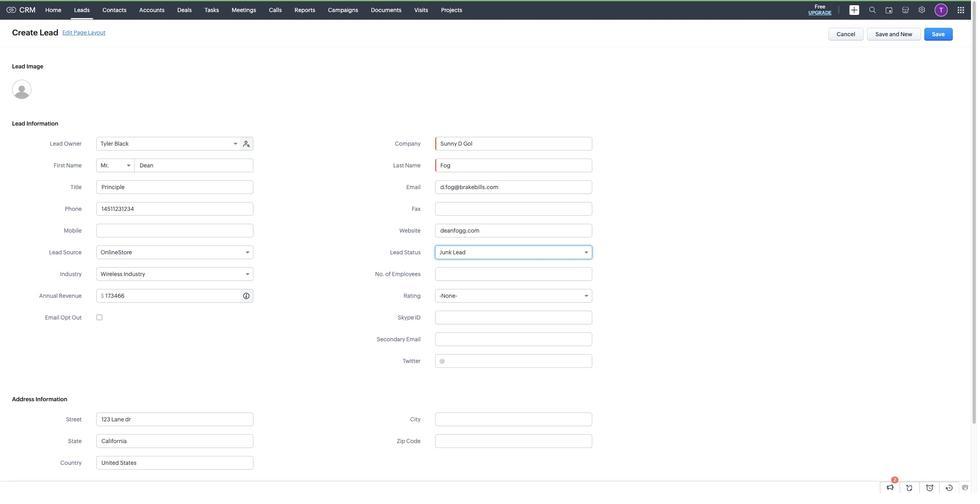 Task type: describe. For each thing, give the bounding box(es) containing it.
Tyler Black field
[[97, 137, 241, 150]]

leads
[[74, 7, 90, 13]]

information for address information
[[36, 397, 67, 403]]

cancel
[[837, 31, 856, 37]]

owner
[[64, 141, 82, 147]]

home link
[[39, 0, 68, 20]]

save and new button
[[868, 28, 921, 41]]

2
[[894, 478, 897, 483]]

campaigns link
[[322, 0, 365, 20]]

2 vertical spatial email
[[407, 337, 421, 343]]

source
[[63, 250, 82, 256]]

lead for lead owner
[[50, 141, 63, 147]]

tyler black
[[101, 141, 129, 147]]

projects
[[441, 7, 462, 13]]

of
[[386, 271, 391, 278]]

Mr. field
[[97, 159, 135, 172]]

calls link
[[263, 0, 288, 20]]

code
[[407, 439, 421, 445]]

-none-
[[440, 293, 457, 300]]

search element
[[865, 0, 881, 20]]

meetings
[[232, 7, 256, 13]]

create menu element
[[845, 0, 865, 20]]

accounts link
[[133, 0, 171, 20]]

edit page layout link
[[62, 29, 106, 36]]

revenue
[[59, 293, 82, 300]]

1 industry from the left
[[60, 271, 82, 278]]

new
[[901, 31, 913, 37]]

wireless industry
[[101, 271, 145, 278]]

reports link
[[288, 0, 322, 20]]

skype id
[[398, 315, 421, 321]]

save button
[[925, 28, 953, 41]]

page
[[74, 29, 87, 36]]

annual
[[39, 293, 58, 300]]

campaigns
[[328, 7, 358, 13]]

save and new
[[876, 31, 913, 37]]

contacts
[[103, 7, 127, 13]]

edit
[[62, 29, 72, 36]]

lead for lead source
[[49, 250, 62, 256]]

create lead edit page layout
[[12, 28, 106, 37]]

-None- field
[[435, 289, 593, 303]]

search image
[[870, 6, 876, 13]]

save for save
[[933, 31, 945, 37]]

no.
[[375, 271, 384, 278]]

onlinestore
[[101, 250, 132, 256]]

OnlineStore field
[[96, 246, 253, 260]]

country
[[60, 460, 82, 467]]

mobile
[[64, 228, 82, 234]]

street
[[66, 417, 82, 423]]

status
[[404, 250, 421, 256]]

lead for lead status
[[390, 250, 403, 256]]

calendar image
[[886, 7, 893, 13]]

junk
[[440, 250, 452, 256]]

state
[[68, 439, 82, 445]]

-
[[440, 293, 442, 300]]

Wireless Industry field
[[96, 268, 253, 281]]

first
[[54, 162, 65, 169]]

visits
[[415, 7, 428, 13]]

deals link
[[171, 0, 198, 20]]

profile image
[[935, 3, 948, 16]]

industry inside 'wireless industry' field
[[124, 271, 145, 278]]

home
[[45, 7, 61, 13]]

tasks link
[[198, 0, 225, 20]]

employees
[[392, 271, 421, 278]]

lead status
[[390, 250, 421, 256]]

website
[[400, 228, 421, 234]]

skype
[[398, 315, 414, 321]]

image image
[[12, 80, 31, 99]]

lead information
[[12, 121, 58, 127]]

meetings link
[[225, 0, 263, 20]]

free upgrade
[[809, 4, 832, 16]]

layout
[[88, 29, 106, 36]]

secondary
[[377, 337, 405, 343]]

mr.
[[101, 162, 109, 169]]

crm
[[19, 6, 36, 14]]

email opt out
[[45, 315, 82, 321]]



Task type: locate. For each thing, give the bounding box(es) containing it.
name right "last"
[[405, 162, 421, 169]]

save for save and new
[[876, 31, 889, 37]]

lead source
[[49, 250, 82, 256]]

save inside button
[[876, 31, 889, 37]]

create menu image
[[850, 5, 860, 15]]

no. of employees
[[375, 271, 421, 278]]

email for email
[[407, 184, 421, 191]]

secondary email
[[377, 337, 421, 343]]

0 vertical spatial information
[[26, 121, 58, 127]]

fax
[[412, 206, 421, 212]]

lead right 'junk' at the left bottom of the page
[[453, 250, 466, 256]]

lead left image
[[12, 63, 25, 70]]

deals
[[178, 7, 192, 13]]

visits link
[[408, 0, 435, 20]]

projects link
[[435, 0, 469, 20]]

rating
[[404, 293, 421, 300]]

industry up the revenue
[[60, 271, 82, 278]]

2 name from the left
[[405, 162, 421, 169]]

accounts
[[139, 7, 165, 13]]

save
[[876, 31, 889, 37], [933, 31, 945, 37]]

cancel button
[[829, 28, 864, 41]]

name right first
[[66, 162, 82, 169]]

0 vertical spatial email
[[407, 184, 421, 191]]

1 horizontal spatial name
[[405, 162, 421, 169]]

tyler
[[101, 141, 113, 147]]

annual revenue
[[39, 293, 82, 300]]

phone
[[65, 206, 82, 212]]

address information
[[12, 397, 67, 403]]

name for first name
[[66, 162, 82, 169]]

title
[[71, 184, 82, 191]]

name
[[66, 162, 82, 169], [405, 162, 421, 169]]

lead
[[40, 28, 58, 37], [12, 63, 25, 70], [12, 121, 25, 127], [50, 141, 63, 147], [49, 250, 62, 256], [390, 250, 403, 256], [453, 250, 466, 256]]

leads link
[[68, 0, 96, 20]]

first name
[[54, 162, 82, 169]]

lead left 'source'
[[49, 250, 62, 256]]

calls
[[269, 7, 282, 13]]

lead inside field
[[453, 250, 466, 256]]

1 vertical spatial email
[[45, 315, 59, 321]]

None text field
[[436, 137, 592, 150], [435, 159, 593, 173], [135, 159, 253, 172], [435, 181, 593, 194], [435, 202, 593, 216], [96, 224, 253, 238], [435, 224, 593, 238], [435, 311, 593, 325], [435, 333, 593, 347], [96, 413, 253, 427], [435, 413, 593, 427], [96, 435, 253, 449], [97, 457, 253, 470], [436, 137, 592, 150], [435, 159, 593, 173], [135, 159, 253, 172], [435, 181, 593, 194], [435, 202, 593, 216], [96, 224, 253, 238], [435, 224, 593, 238], [435, 311, 593, 325], [435, 333, 593, 347], [96, 413, 253, 427], [435, 413, 593, 427], [96, 435, 253, 449], [97, 457, 253, 470]]

documents link
[[365, 0, 408, 20]]

None field
[[436, 137, 592, 150], [97, 457, 253, 470], [436, 137, 592, 150], [97, 457, 253, 470]]

last name
[[393, 162, 421, 169]]

twitter
[[403, 358, 421, 365]]

lead left the owner
[[50, 141, 63, 147]]

@
[[440, 358, 445, 365]]

information
[[26, 121, 58, 127], [36, 397, 67, 403]]

address
[[12, 397, 34, 403]]

black
[[114, 141, 129, 147]]

save inside button
[[933, 31, 945, 37]]

lead for lead information
[[12, 121, 25, 127]]

none-
[[442, 293, 457, 300]]

email for email opt out
[[45, 315, 59, 321]]

industry right the wireless
[[124, 271, 145, 278]]

email left opt
[[45, 315, 59, 321]]

tasks
[[205, 7, 219, 13]]

0 horizontal spatial industry
[[60, 271, 82, 278]]

reports
[[295, 7, 315, 13]]

image
[[26, 63, 43, 70]]

company
[[395, 141, 421, 147]]

create
[[12, 28, 38, 37]]

id
[[415, 315, 421, 321]]

lead for lead image
[[12, 63, 25, 70]]

lead owner
[[50, 141, 82, 147]]

1 horizontal spatial industry
[[124, 271, 145, 278]]

zip code
[[397, 439, 421, 445]]

save down profile icon
[[933, 31, 945, 37]]

save left and
[[876, 31, 889, 37]]

1 horizontal spatial save
[[933, 31, 945, 37]]

None text field
[[96, 181, 253, 194], [96, 202, 253, 216], [435, 268, 593, 281], [105, 290, 253, 303], [446, 355, 592, 368], [435, 435, 593, 449], [96, 181, 253, 194], [96, 202, 253, 216], [435, 268, 593, 281], [105, 290, 253, 303], [446, 355, 592, 368], [435, 435, 593, 449]]

name for last name
[[405, 162, 421, 169]]

Junk Lead field
[[435, 246, 593, 260]]

wireless
[[101, 271, 123, 278]]

industry
[[60, 271, 82, 278], [124, 271, 145, 278]]

0 horizontal spatial name
[[66, 162, 82, 169]]

and
[[890, 31, 900, 37]]

free
[[815, 4, 826, 10]]

0 horizontal spatial save
[[876, 31, 889, 37]]

city
[[410, 417, 421, 423]]

documents
[[371, 7, 402, 13]]

email
[[407, 184, 421, 191], [45, 315, 59, 321], [407, 337, 421, 343]]

crm link
[[6, 6, 36, 14]]

lead down image
[[12, 121, 25, 127]]

junk lead
[[440, 250, 466, 256]]

2 save from the left
[[933, 31, 945, 37]]

$
[[101, 293, 104, 300]]

out
[[72, 315, 82, 321]]

lead left 'edit'
[[40, 28, 58, 37]]

information right address
[[36, 397, 67, 403]]

email up fax
[[407, 184, 421, 191]]

1 save from the left
[[876, 31, 889, 37]]

lead left the status
[[390, 250, 403, 256]]

opt
[[61, 315, 71, 321]]

contacts link
[[96, 0, 133, 20]]

2 industry from the left
[[124, 271, 145, 278]]

1 name from the left
[[66, 162, 82, 169]]

lead image
[[12, 63, 43, 70]]

information for lead information
[[26, 121, 58, 127]]

zip
[[397, 439, 405, 445]]

1 vertical spatial information
[[36, 397, 67, 403]]

information up lead owner
[[26, 121, 58, 127]]

profile element
[[930, 0, 953, 20]]

last
[[393, 162, 404, 169]]

upgrade
[[809, 10, 832, 16]]

email up twitter at the left
[[407, 337, 421, 343]]



Task type: vqa. For each thing, say whether or not it's contained in the screenshot.
Company
yes



